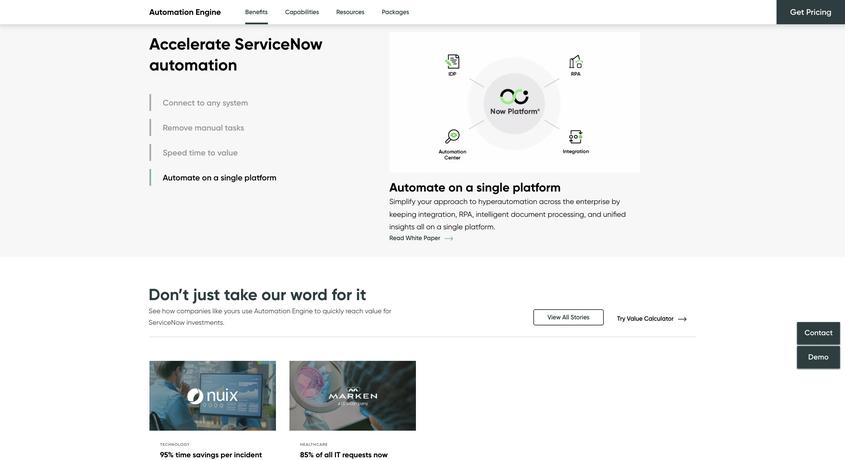 Task type: locate. For each thing, give the bounding box(es) containing it.
automation
[[149, 7, 194, 17], [254, 307, 290, 315]]

1 vertical spatial time
[[176, 450, 191, 459]]

on up approach
[[449, 180, 463, 195]]

get pricing link
[[777, 0, 845, 24]]

all
[[417, 222, 424, 231], [324, 450, 333, 459]]

1 horizontal spatial automation
[[254, 307, 290, 315]]

value down tasks
[[217, 148, 238, 157]]

word
[[290, 285, 328, 305]]

1 horizontal spatial automate
[[389, 180, 445, 195]]

to down remove manual tasks link
[[208, 148, 215, 157]]

1 vertical spatial servicenow
[[149, 318, 185, 327]]

paper
[[424, 235, 440, 242]]

2 horizontal spatial on
[[449, 180, 463, 195]]

read
[[389, 235, 404, 242]]

for right reach
[[383, 307, 391, 315]]

on inside automate on a single platform link
[[202, 173, 211, 182]]

automate up your
[[389, 180, 445, 195]]

capabilities link
[[285, 0, 319, 25]]

1 horizontal spatial value
[[365, 307, 382, 315]]

1 vertical spatial for
[[383, 307, 391, 315]]

a down integration,
[[437, 222, 441, 231]]

automate on a single platform simplify your approach to hyperautomation across the enterprise by keeping integration, rpa, intelligent document processing, and unified insights all on a single platform.
[[389, 180, 626, 231]]

single down speed time to value link
[[221, 173, 243, 182]]

0 horizontal spatial servicenow
[[149, 318, 185, 327]]

0 horizontal spatial a
[[214, 173, 219, 182]]

reach
[[346, 307, 363, 315]]

1 horizontal spatial all
[[417, 222, 424, 231]]

enterprise
[[576, 197, 610, 206]]

all
[[562, 314, 569, 321]]

platform for automate on a single platform simplify your approach to hyperautomation across the enterprise by keeping integration, rpa, intelligent document processing, and unified insights all on a single platform.
[[513, 180, 561, 195]]

automate down speed
[[163, 173, 200, 182]]

0 vertical spatial engine
[[196, 7, 221, 17]]

a
[[214, 173, 219, 182], [466, 180, 473, 195], [437, 222, 441, 231]]

95%
[[160, 450, 174, 459]]

the
[[563, 197, 574, 206]]

all up 'read white paper'
[[417, 222, 424, 231]]

single
[[221, 173, 243, 182], [476, 180, 510, 195], [443, 222, 463, 231]]

to up rpa,
[[470, 197, 477, 206]]

1 horizontal spatial on
[[426, 222, 435, 231]]

contact
[[805, 328, 833, 338]]

tasks
[[225, 123, 244, 133]]

connect to any system link
[[149, 94, 278, 111]]

0 horizontal spatial automate
[[163, 173, 200, 182]]

single for automate on a single platform simplify your approach to hyperautomation across the enterprise by keeping integration, rpa, intelligent document processing, and unified insights all on a single platform.
[[476, 180, 510, 195]]

speed
[[163, 148, 187, 157]]

all left it
[[324, 450, 333, 459]]

single up the hyperautomation
[[476, 180, 510, 195]]

1 vertical spatial automation
[[254, 307, 290, 315]]

single for automate on a single platform
[[221, 173, 243, 182]]

a for automate on a single platform simplify your approach to hyperautomation across the enterprise by keeping integration, rpa, intelligent document processing, and unified insights all on a single platform.
[[466, 180, 473, 195]]

to left quickly
[[314, 307, 321, 315]]

time right speed
[[189, 148, 206, 157]]

0 horizontal spatial platform
[[245, 173, 276, 182]]

0 vertical spatial automation
[[149, 7, 194, 17]]

2 horizontal spatial a
[[466, 180, 473, 195]]

use
[[242, 307, 253, 315]]

platform
[[245, 173, 276, 182], [513, 180, 561, 195]]

85%
[[300, 450, 314, 459]]

automated
[[300, 458, 339, 460]]

on up paper
[[426, 222, 435, 231]]

contact link
[[797, 322, 840, 344]]

0 vertical spatial for
[[332, 285, 352, 305]]

just
[[193, 285, 220, 305]]

value
[[217, 148, 238, 157], [365, 307, 382, 315]]

1 horizontal spatial single
[[443, 222, 463, 231]]

packages
[[382, 8, 409, 16]]

engine
[[196, 7, 221, 17], [292, 307, 313, 315]]

0 horizontal spatial all
[[324, 450, 333, 459]]

on down speed time to value
[[202, 173, 211, 182]]

automate
[[163, 173, 200, 182], [389, 180, 445, 195]]

time
[[189, 148, 206, 157], [176, 450, 191, 459]]

value right reach
[[365, 307, 382, 315]]

0 vertical spatial time
[[189, 148, 206, 157]]

1 horizontal spatial servicenow
[[235, 34, 323, 54]]

for up quickly
[[332, 285, 352, 305]]

requests
[[342, 450, 372, 459]]

demo link
[[797, 346, 840, 368]]

don't just take our word for it see how companies like yours use automation engine to quickly reach value for servicenow investments.
[[149, 285, 391, 327]]

for
[[332, 285, 352, 305], [383, 307, 391, 315]]

on
[[202, 173, 211, 182], [449, 180, 463, 195], [426, 222, 435, 231]]

speed time to value link
[[149, 144, 278, 161]]

manage hyperautomation across the enterprise image
[[389, 25, 640, 180]]

on for automate on a single platform
[[202, 173, 211, 182]]

companies
[[177, 307, 211, 315]]

0 horizontal spatial on
[[202, 173, 211, 182]]

remove
[[163, 123, 193, 133]]

it
[[334, 450, 340, 459]]

try value calculator
[[617, 315, 675, 322]]

hyperautomation
[[478, 197, 537, 206]]

time right 95%
[[176, 450, 191, 459]]

intelligent
[[476, 210, 509, 218]]

1 vertical spatial engine
[[292, 307, 313, 315]]

like
[[213, 307, 222, 315]]

platform inside automate on a single platform simplify your approach to hyperautomation across the enterprise by keeping integration, rpa, intelligent document processing, and unified insights all on a single platform.
[[513, 180, 561, 195]]

single down rpa,
[[443, 222, 463, 231]]

to
[[197, 98, 205, 108], [208, 148, 215, 157], [470, 197, 477, 206], [314, 307, 321, 315]]

0 horizontal spatial value
[[217, 148, 238, 157]]

0 vertical spatial all
[[417, 222, 424, 231]]

servicenow
[[235, 34, 323, 54], [149, 318, 185, 327]]

nuix reduces routing time for support incidents by 95% image
[[149, 361, 276, 432]]

1 horizontal spatial for
[[383, 307, 391, 315]]

1 vertical spatial all
[[324, 450, 333, 459]]

across
[[539, 197, 561, 206]]

1 horizontal spatial engine
[[292, 307, 313, 315]]

of
[[316, 450, 322, 459]]

incident
[[234, 450, 262, 459]]

2 horizontal spatial single
[[476, 180, 510, 195]]

a up approach
[[466, 180, 473, 195]]

0 horizontal spatial single
[[221, 173, 243, 182]]

1 vertical spatial value
[[365, 307, 382, 315]]

automate on a single platform link
[[149, 169, 278, 186]]

on for automate on a single platform simplify your approach to hyperautomation across the enterprise by keeping integration, rpa, intelligent document processing, and unified insights all on a single platform.
[[449, 180, 463, 195]]

accelerate servicenow automation
[[149, 34, 323, 75]]

automate inside automate on a single platform simplify your approach to hyperautomation across the enterprise by keeping integration, rpa, intelligent document processing, and unified insights all on a single platform.
[[389, 180, 445, 195]]

view all stories
[[548, 314, 590, 321]]

time for speed
[[189, 148, 206, 157]]

1 horizontal spatial platform
[[513, 180, 561, 195]]

accelerate
[[149, 34, 231, 54]]

unified
[[603, 210, 626, 218]]

automation engine
[[149, 7, 221, 17]]

connect
[[163, 98, 195, 108]]

a down speed time to value link
[[214, 173, 219, 182]]

0 vertical spatial servicenow
[[235, 34, 323, 54]]



Task type: vqa. For each thing, say whether or not it's contained in the screenshot.
"Search" "ICON"
no



Task type: describe. For each thing, give the bounding box(es) containing it.
servicenow inside don't just take our word for it see how companies like yours use automation engine to quickly reach value for servicenow investments.
[[149, 318, 185, 327]]

see
[[149, 307, 160, 315]]

automate for automate on a single platform
[[163, 173, 200, 182]]

benefits link
[[245, 0, 268, 26]]

system
[[223, 98, 248, 108]]

simplify
[[389, 197, 416, 206]]

don't
[[149, 285, 189, 305]]

read white paper
[[389, 235, 442, 242]]

integration,
[[418, 210, 457, 218]]

white
[[406, 235, 422, 242]]

document
[[511, 210, 546, 218]]

engine inside don't just take our word for it see how companies like yours use automation engine to quickly reach value for servicenow investments.
[[292, 307, 313, 315]]

automation
[[149, 55, 237, 75]]

approach
[[434, 197, 468, 206]]

get pricing
[[790, 7, 832, 17]]

value
[[627, 315, 643, 322]]

quickly
[[323, 307, 344, 315]]

packages link
[[382, 0, 409, 25]]

yours
[[224, 307, 240, 315]]

automate for automate on a single platform simplify your approach to hyperautomation across the enterprise by keeping integration, rpa, intelligent document processing, and unified insights all on a single platform.
[[389, 180, 445, 195]]

servicenow inside accelerate servicenow automation
[[235, 34, 323, 54]]

your
[[417, 197, 432, 206]]

pricing
[[806, 7, 832, 17]]

try value calculator link
[[617, 315, 697, 322]]

all inside automate on a single platform simplify your approach to hyperautomation across the enterprise by keeping integration, rpa, intelligent document processing, and unified insights all on a single platform.
[[417, 222, 424, 231]]

0 horizontal spatial for
[[332, 285, 352, 305]]

take
[[224, 285, 257, 305]]

how
[[162, 307, 175, 315]]

per
[[221, 450, 232, 459]]

remove manual tasks link
[[149, 119, 278, 136]]

processing,
[[548, 210, 586, 218]]

stories
[[571, 314, 590, 321]]

demo
[[809, 353, 829, 362]]

read white paper link
[[389, 235, 463, 242]]

manual
[[195, 123, 223, 133]]

0 horizontal spatial engine
[[196, 7, 221, 17]]

rpa,
[[459, 210, 474, 218]]

to inside automate on a single platform simplify your approach to hyperautomation across the enterprise by keeping integration, rpa, intelligent document processing, and unified insights all on a single platform.
[[470, 197, 477, 206]]

any
[[207, 98, 221, 108]]

0 horizontal spatial automation
[[149, 7, 194, 17]]

resources
[[336, 8, 365, 16]]

investments.
[[187, 318, 225, 327]]

get
[[790, 7, 804, 17]]

by
[[612, 197, 620, 206]]

savings
[[193, 450, 219, 459]]

value inside don't just take our word for it see how companies like yours use automation engine to quickly reach value for servicenow investments.
[[365, 307, 382, 315]]

view
[[548, 314, 561, 321]]

marken automates it service delivery enterprise-wide image
[[289, 361, 416, 432]]

to inside don't just take our word for it see how companies like yours use automation engine to quickly reach value for servicenow investments.
[[314, 307, 321, 315]]

and
[[588, 210, 601, 218]]

platform for automate on a single platform
[[245, 173, 276, 182]]

automation inside don't just take our word for it see how companies like yours use automation engine to quickly reach value for servicenow investments.
[[254, 307, 290, 315]]

95% time savings per incident
[[160, 450, 262, 459]]

speed time to value
[[163, 148, 238, 157]]

keeping
[[389, 210, 416, 218]]

to left any
[[197, 98, 205, 108]]

time for 95%
[[176, 450, 191, 459]]

1 horizontal spatial a
[[437, 222, 441, 231]]

connect to any system
[[163, 98, 248, 108]]

try
[[617, 315, 625, 322]]

capabilities
[[285, 8, 319, 16]]

remove manual tasks
[[163, 123, 244, 133]]

calculator
[[644, 315, 674, 322]]

all inside 85% of all it requests now automated
[[324, 450, 333, 459]]

automate on a single platform
[[163, 173, 276, 182]]

85% of all it requests now automated
[[300, 450, 388, 460]]

insights
[[389, 222, 415, 231]]

0 vertical spatial value
[[217, 148, 238, 157]]

a for automate on a single platform
[[214, 173, 219, 182]]

resources link
[[336, 0, 365, 25]]

it
[[356, 285, 366, 305]]

platform.
[[465, 222, 495, 231]]

our
[[262, 285, 286, 305]]

benefits
[[245, 8, 268, 16]]

now
[[374, 450, 388, 459]]

view all stories link
[[533, 309, 604, 325]]



